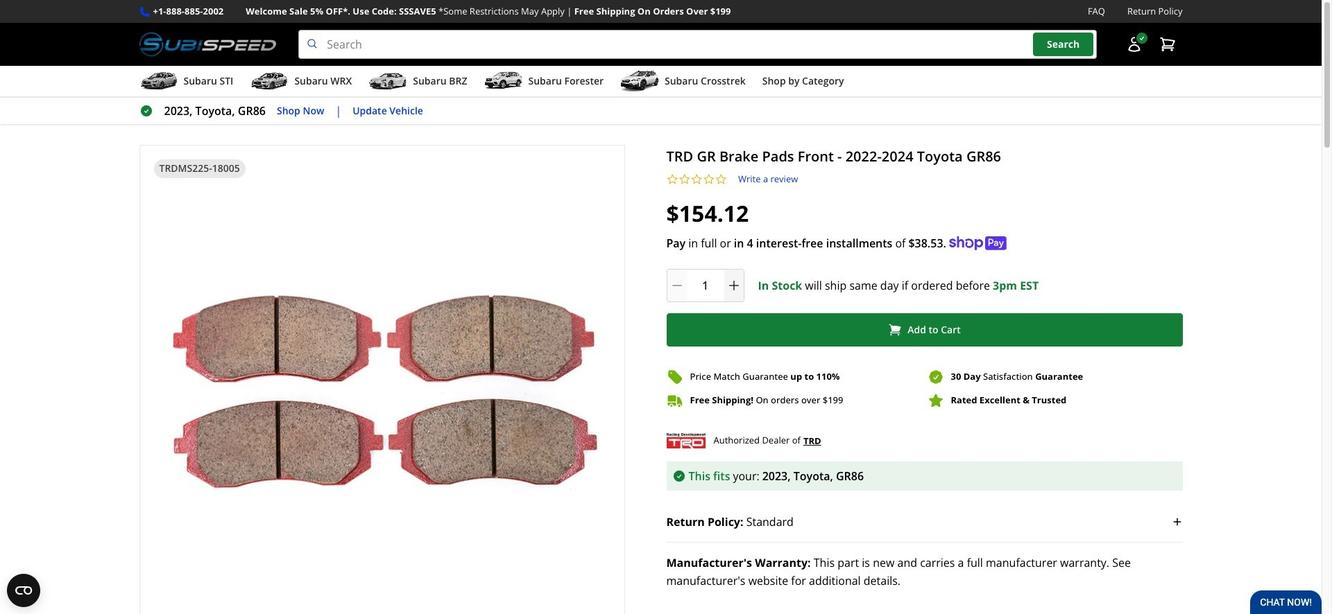 Task type: vqa. For each thing, say whether or not it's contained in the screenshot.
'Shop' inside the Shop by Category dropdown button
no



Task type: locate. For each thing, give the bounding box(es) containing it.
empty star image
[[666, 174, 679, 186], [679, 174, 691, 186], [691, 174, 703, 186], [703, 174, 715, 186]]

open widget image
[[7, 574, 40, 608]]

trd image
[[666, 431, 705, 451]]

a subaru sti thumbnail image image
[[139, 71, 178, 92]]

search input field
[[298, 30, 1097, 59]]

subispeed logo image
[[139, 30, 276, 59]]

a subaru forester thumbnail image image
[[484, 71, 523, 92]]

None number field
[[666, 269, 744, 302]]

empty star image
[[715, 174, 727, 186]]

shop pay image
[[949, 236, 1007, 250]]

a subaru brz thumbnail image image
[[369, 71, 407, 92]]



Task type: describe. For each thing, give the bounding box(es) containing it.
a subaru crosstrek thumbnail image image
[[620, 71, 659, 92]]

3 empty star image from the left
[[691, 174, 703, 186]]

increment image
[[727, 279, 741, 293]]

4 empty star image from the left
[[703, 174, 715, 186]]

2 empty star image from the left
[[679, 174, 691, 186]]

a subaru wrx thumbnail image image
[[250, 71, 289, 92]]

button image
[[1126, 36, 1142, 53]]

decrement image
[[670, 279, 684, 293]]

1 empty star image from the left
[[666, 174, 679, 186]]



